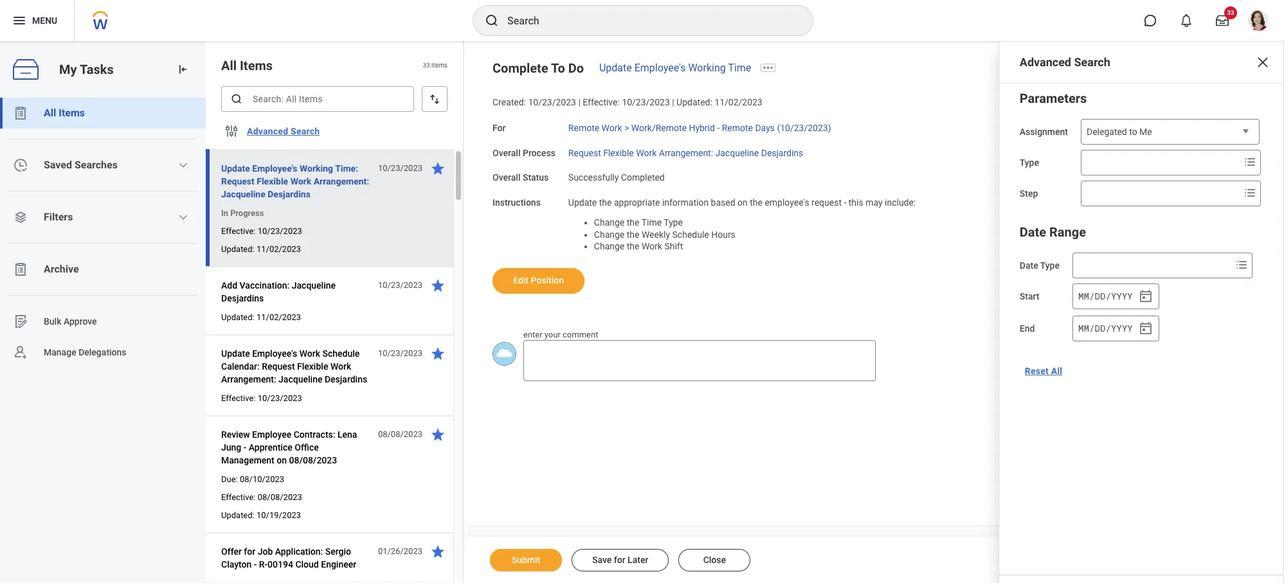 Task type: vqa. For each thing, say whether or not it's contained in the screenshot.
18,603.00
no



Task type: locate. For each thing, give the bounding box(es) containing it.
parameters button
[[1020, 91, 1088, 106]]

update for update the appropriate information based on the employee's request - this may include:
[[569, 198, 597, 208]]

0 vertical spatial all items
[[221, 58, 273, 73]]

update employee's work schedule calendar: request flexible work arrangement: jacqueline desjardins button
[[221, 346, 371, 387]]

4 star image from the top
[[430, 427, 446, 443]]

update up created: 10/23/2023 | effective: 10/23/2023 | updated: 11/02/2023
[[600, 62, 632, 74]]

overall status element
[[569, 165, 665, 184]]

delegated to me button
[[1082, 119, 1260, 145]]

update up calendar:
[[221, 349, 250, 359]]

all right reset on the right bottom of page
[[1052, 366, 1063, 376]]

star image for add vaccination: jacqueline desjardins
[[430, 278, 446, 293]]

prompts image for date type
[[1235, 257, 1250, 273]]

list
[[0, 98, 206, 368]]

0 vertical spatial search
[[1075, 55, 1111, 69]]

calendar image for start
[[1139, 289, 1154, 304]]

created:
[[493, 97, 526, 107]]

1 dd from the top
[[1095, 290, 1106, 302]]

employee's for update employee's working time: request flexible work arrangement: jacqueline desjardins
[[252, 163, 298, 174]]

1 vertical spatial yyyy
[[1112, 322, 1133, 334]]

end group
[[1073, 316, 1160, 342]]

0 vertical spatial request
[[569, 148, 601, 158]]

in progress
[[221, 208, 264, 218]]

employee's up calendar:
[[252, 349, 297, 359]]

all items button
[[0, 98, 206, 129]]

updated: 10/19/2023
[[221, 511, 301, 521]]

update for update employee's working time: request flexible work arrangement: jacqueline desjardins
[[221, 163, 250, 174]]

jacqueline up in progress
[[221, 189, 266, 199]]

1 vertical spatial -
[[844, 198, 847, 208]]

all items inside item list element
[[221, 58, 273, 73]]

step
[[1020, 189, 1039, 199]]

in
[[221, 208, 228, 218]]

mm inside start group
[[1079, 290, 1090, 302]]

arrangement: inside update employee's work schedule calendar: request flexible work arrangement: jacqueline desjardins
[[221, 374, 276, 385]]

11/02/2023 down add vaccination: jacqueline desjardins
[[257, 313, 301, 322]]

review employee contracts: lena jung - apprentice office management on 08/08/2023 button
[[221, 427, 371, 468]]

mm / dd / yyyy inside start group
[[1079, 290, 1133, 302]]

desjardins inside add vaccination: jacqueline desjardins
[[221, 293, 264, 304]]

overall for overall status
[[493, 173, 521, 183]]

dd down start group
[[1095, 322, 1106, 334]]

reset all button
[[1020, 358, 1068, 384]]

schedule inside change the time type change the weekly schedule hours change the work shift
[[673, 229, 710, 240]]

flexible inside update employee's work schedule calendar: request flexible work arrangement: jacqueline desjardins
[[297, 362, 328, 372]]

bulk approve
[[44, 316, 97, 327]]

0 vertical spatial advanced search
[[1020, 55, 1111, 69]]

start
[[1020, 291, 1040, 302]]

2 star image from the top
[[430, 278, 446, 293]]

date up start
[[1020, 261, 1039, 271]]

3 star image from the top
[[430, 346, 446, 362]]

request up in progress
[[221, 176, 255, 187]]

date type
[[1020, 261, 1060, 271]]

0 vertical spatial effective: 10/23/2023
[[221, 226, 302, 236]]

dd inside start group
[[1095, 290, 1106, 302]]

2 updated: 11/02/2023 from the top
[[221, 313, 301, 322]]

0 horizontal spatial flexible
[[257, 176, 288, 187]]

2 date from the top
[[1020, 261, 1039, 271]]

change
[[594, 217, 625, 228], [594, 229, 625, 240], [594, 241, 625, 252]]

dd inside end group
[[1095, 322, 1106, 334]]

update employee's working time link
[[600, 62, 752, 74]]

advanced up parameters
[[1020, 55, 1072, 69]]

star image for review employee contracts: lena jung - apprentice office management on 08/08/2023
[[430, 427, 446, 443]]

1 yyyy from the top
[[1112, 290, 1133, 302]]

2 vertical spatial flexible
[[297, 362, 328, 372]]

arrangement: down calendar:
[[221, 374, 276, 385]]

1 horizontal spatial time
[[729, 62, 752, 74]]

0 horizontal spatial type
[[664, 217, 683, 228]]

0 horizontal spatial request
[[221, 176, 255, 187]]

0 vertical spatial updated: 11/02/2023
[[221, 244, 301, 254]]

jacqueline inside update employee's working time: request flexible work arrangement: jacqueline desjardins
[[221, 189, 266, 199]]

time:
[[335, 163, 358, 174]]

11/02/2023
[[715, 97, 763, 107], [257, 244, 301, 254], [257, 313, 301, 322]]

updated:
[[677, 97, 713, 107], [221, 244, 255, 254], [221, 313, 255, 322], [221, 511, 255, 521]]

action bar region
[[465, 537, 1285, 584], [1000, 576, 1284, 584]]

date range group
[[1020, 222, 1264, 343]]

0 horizontal spatial time
[[642, 217, 662, 228]]

tasks
[[80, 62, 114, 77]]

- right hybrid
[[718, 123, 720, 133]]

2 dd from the top
[[1095, 322, 1106, 334]]

working inside update employee's working time: request flexible work arrangement: jacqueline desjardins
[[300, 163, 333, 174]]

request flexible work arrangement: jacqueline desjardins link
[[569, 145, 804, 158]]

0 vertical spatial arrangement:
[[659, 148, 714, 158]]

1 horizontal spatial search image
[[484, 13, 500, 28]]

0 vertical spatial 11/02/2023
[[715, 97, 763, 107]]

0 vertical spatial items
[[240, 58, 273, 73]]

mm / dd / yyyy inside end group
[[1079, 322, 1133, 334]]

the
[[599, 198, 612, 208], [750, 198, 763, 208], [627, 217, 640, 228], [627, 229, 640, 240], [627, 241, 640, 252]]

work/remote
[[632, 123, 687, 133]]

days
[[756, 123, 775, 133]]

updated: down add
[[221, 313, 255, 322]]

work
[[602, 123, 623, 133], [636, 148, 657, 158], [291, 176, 312, 187], [642, 241, 663, 252], [300, 349, 320, 359], [331, 362, 351, 372]]

effective: 10/23/2023 up employee
[[221, 394, 302, 403]]

33 items
[[423, 62, 448, 69]]

search up update employee's working time: request flexible work arrangement: jacqueline desjardins "button"
[[291, 126, 320, 136]]

10/23/2023
[[529, 97, 576, 107], [622, 97, 670, 107], [378, 163, 423, 173], [258, 226, 302, 236], [378, 281, 423, 290], [378, 349, 423, 358], [258, 394, 302, 403]]

cloud
[[296, 560, 319, 570]]

on right based
[[738, 198, 748, 208]]

update inside update employee's working time: request flexible work arrangement: jacqueline desjardins
[[221, 163, 250, 174]]

prompts image inside date range group
[[1235, 257, 1250, 273]]

notifications large image
[[1181, 14, 1194, 27]]

jacqueline up contracts:
[[279, 374, 323, 385]]

calendar image down the 'date type' field
[[1139, 289, 1154, 304]]

search
[[1075, 55, 1111, 69], [291, 126, 320, 136]]

1 vertical spatial all items
[[44, 107, 85, 119]]

review employee contracts: lena jung - apprentice office management on 08/08/2023
[[221, 430, 357, 466]]

remote left days
[[722, 123, 753, 133]]

00194
[[268, 560, 293, 570]]

date
[[1020, 225, 1047, 240], [1020, 261, 1039, 271]]

08/08/2023 right lena
[[378, 430, 423, 439]]

advanced search up update employee's working time: request flexible work arrangement: jacqueline desjardins
[[247, 126, 320, 136]]

employee's up created: 10/23/2023 | effective: 10/23/2023 | updated: 11/02/2023
[[635, 62, 686, 74]]

items inside button
[[59, 107, 85, 119]]

employee's
[[635, 62, 686, 74], [252, 163, 298, 174], [252, 349, 297, 359]]

08/08/2023
[[378, 430, 423, 439], [289, 456, 337, 466], [258, 493, 302, 502]]

date up date type
[[1020, 225, 1047, 240]]

enter
[[524, 330, 543, 340]]

1 vertical spatial working
[[300, 163, 333, 174]]

time inside change the time type change the weekly schedule hours change the work shift
[[642, 217, 662, 228]]

1 vertical spatial schedule
[[323, 349, 360, 359]]

application:
[[275, 547, 323, 557]]

1 vertical spatial mm
[[1079, 322, 1090, 334]]

date for date range
[[1020, 225, 1047, 240]]

1 vertical spatial on
[[277, 456, 287, 466]]

advanced search inside dialog
[[1020, 55, 1111, 69]]

profile logan mcneil element
[[1241, 6, 1277, 35]]

mm up end group
[[1079, 290, 1090, 302]]

update inside update employee's work schedule calendar: request flexible work arrangement: jacqueline desjardins
[[221, 349, 250, 359]]

2 vertical spatial 08/08/2023
[[258, 493, 302, 502]]

- inside review employee contracts: lena jung - apprentice office management on 08/08/2023
[[244, 443, 247, 453]]

reset
[[1025, 366, 1049, 376]]

mm
[[1079, 290, 1090, 302], [1079, 322, 1090, 334]]

2 vertical spatial arrangement:
[[221, 374, 276, 385]]

search image up configure image
[[230, 93, 243, 106]]

advanced inside button
[[247, 126, 288, 136]]

jacqueline inside add vaccination: jacqueline desjardins
[[292, 281, 336, 291]]

time
[[729, 62, 752, 74], [642, 217, 662, 228]]

type up step
[[1020, 158, 1040, 168]]

updated: 11/02/2023
[[221, 244, 301, 254], [221, 313, 301, 322]]

mm inside end group
[[1079, 322, 1090, 334]]

2 vertical spatial change
[[594, 241, 625, 252]]

0 vertical spatial all
[[221, 58, 237, 73]]

2 vertical spatial type
[[1041, 261, 1060, 271]]

clayton
[[221, 560, 252, 570]]

search image
[[484, 13, 500, 28], [230, 93, 243, 106]]

2 horizontal spatial flexible
[[604, 148, 634, 158]]

1 horizontal spatial advanced search
[[1020, 55, 1111, 69]]

transformation import image
[[176, 63, 189, 76]]

items
[[240, 58, 273, 73], [59, 107, 85, 119]]

2 remote from the left
[[722, 123, 753, 133]]

updated: down effective: 08/08/2023
[[221, 511, 255, 521]]

0 vertical spatial date
[[1020, 225, 1047, 240]]

1 vertical spatial overall
[[493, 173, 521, 183]]

schedule
[[673, 229, 710, 240], [323, 349, 360, 359]]

0 vertical spatial mm / dd / yyyy
[[1079, 290, 1133, 302]]

request inside update employee's work schedule calendar: request flexible work arrangement: jacqueline desjardins
[[262, 362, 295, 372]]

0 horizontal spatial all items
[[44, 107, 85, 119]]

advanced search inside button
[[247, 126, 320, 136]]

1 horizontal spatial items
[[240, 58, 273, 73]]

change the time type change the weekly schedule hours change the work shift
[[594, 217, 736, 252]]

arrangement: down remote work > work/remote hybrid - remote days (10/23/2023)
[[659, 148, 714, 158]]

appropriate
[[614, 198, 660, 208]]

search inside button
[[291, 126, 320, 136]]

calendar:
[[221, 362, 260, 372]]

item list element
[[206, 41, 465, 584]]

11/02/2023 up vaccination:
[[257, 244, 301, 254]]

0 horizontal spatial all
[[44, 107, 56, 119]]

0 vertical spatial schedule
[[673, 229, 710, 240]]

1 star image from the top
[[430, 161, 446, 176]]

working for time
[[689, 62, 726, 74]]

- left this at the top of the page
[[844, 198, 847, 208]]

0 horizontal spatial items
[[59, 107, 85, 119]]

all items inside all items button
[[44, 107, 85, 119]]

1 vertical spatial 08/08/2023
[[289, 456, 337, 466]]

2 calendar image from the top
[[1139, 321, 1154, 337]]

all right clipboard icon
[[44, 107, 56, 119]]

0 vertical spatial mm
[[1079, 290, 1090, 302]]

yyyy inside end group
[[1112, 322, 1133, 334]]

search up parameters
[[1075, 55, 1111, 69]]

update employee's working time
[[600, 62, 752, 74]]

2 vertical spatial employee's
[[252, 349, 297, 359]]

mm down start group
[[1079, 322, 1090, 334]]

employee's down advanced search button at the left top of the page
[[252, 163, 298, 174]]

on down "apprentice"
[[277, 456, 287, 466]]

my tasks
[[59, 62, 114, 77]]

calendar image inside start group
[[1139, 289, 1154, 304]]

1 horizontal spatial remote
[[722, 123, 753, 133]]

overall down for
[[493, 148, 521, 158]]

1 horizontal spatial type
[[1020, 158, 1040, 168]]

1 vertical spatial request
[[221, 176, 255, 187]]

1 vertical spatial time
[[642, 217, 662, 228]]

0 vertical spatial -
[[718, 123, 720, 133]]

advanced search up parameters
[[1020, 55, 1111, 69]]

work inside change the time type change the weekly schedule hours change the work shift
[[642, 241, 663, 252]]

2 horizontal spatial type
[[1041, 261, 1060, 271]]

0 vertical spatial change
[[594, 217, 625, 228]]

1 vertical spatial mm / dd / yyyy
[[1079, 322, 1133, 334]]

prompts image
[[1243, 185, 1259, 201], [1235, 257, 1250, 273]]

updated: 11/02/2023 down add vaccination: jacqueline desjardins
[[221, 313, 301, 322]]

remote left >
[[569, 123, 600, 133]]

employee's inside update employee's work schedule calendar: request flexible work arrangement: jacqueline desjardins
[[252, 349, 297, 359]]

0 vertical spatial overall
[[493, 148, 521, 158]]

1 vertical spatial dd
[[1095, 322, 1106, 334]]

0 horizontal spatial schedule
[[323, 349, 360, 359]]

vaccination:
[[240, 281, 290, 291]]

1 mm from the top
[[1079, 290, 1090, 302]]

yyyy for end
[[1112, 322, 1133, 334]]

0 horizontal spatial remote
[[569, 123, 600, 133]]

0 horizontal spatial -
[[244, 443, 247, 453]]

overall up instructions
[[493, 173, 521, 183]]

dd for start
[[1095, 290, 1106, 302]]

11/02/2023 up days
[[715, 97, 763, 107]]

updated: 11/02/2023 up vaccination:
[[221, 244, 301, 254]]

1 vertical spatial all
[[44, 107, 56, 119]]

1 change from the top
[[594, 217, 625, 228]]

items
[[432, 62, 448, 69]]

0 horizontal spatial advanced
[[247, 126, 288, 136]]

all inside my tasks element
[[44, 107, 56, 119]]

type up the weekly
[[664, 217, 683, 228]]

1 remote from the left
[[569, 123, 600, 133]]

user plus image
[[13, 345, 28, 360]]

employee's inside update employee's working time: request flexible work arrangement: jacqueline desjardins
[[252, 163, 298, 174]]

yyyy
[[1112, 290, 1133, 302], [1112, 322, 1133, 334]]

request
[[569, 148, 601, 158], [221, 176, 255, 187], [262, 362, 295, 372]]

calendar image inside end group
[[1139, 321, 1154, 337]]

calendar image down start group
[[1139, 321, 1154, 337]]

1 effective: 10/23/2023 from the top
[[221, 226, 302, 236]]

1 horizontal spatial request
[[262, 362, 295, 372]]

calendar image
[[1139, 289, 1154, 304], [1139, 321, 1154, 337]]

1 overall from the top
[[493, 148, 521, 158]]

2 yyyy from the top
[[1112, 322, 1133, 334]]

inbox large image
[[1217, 14, 1230, 27]]

yyyy up end group
[[1112, 290, 1133, 302]]

advanced
[[1020, 55, 1072, 69], [247, 126, 288, 136]]

1 horizontal spatial advanced
[[1020, 55, 1072, 69]]

request right calendar:
[[262, 362, 295, 372]]

arrangement:
[[659, 148, 714, 158], [314, 176, 369, 187], [221, 374, 276, 385]]

advanced right configure image
[[247, 126, 288, 136]]

0 vertical spatial advanced
[[1020, 55, 1072, 69]]

- up management in the bottom left of the page
[[244, 443, 247, 453]]

/
[[1090, 290, 1095, 302], [1106, 290, 1112, 302], [1090, 322, 1095, 334], [1106, 322, 1112, 334]]

2 vertical spatial -
[[244, 443, 247, 453]]

configure image
[[224, 124, 239, 139]]

1 date from the top
[[1020, 225, 1047, 240]]

office
[[295, 443, 319, 453]]

0 vertical spatial employee's
[[635, 62, 686, 74]]

employee's for update employee's working time
[[635, 62, 686, 74]]

due: 08/10/2023
[[221, 475, 284, 484]]

hybrid
[[689, 123, 715, 133]]

items inside item list element
[[240, 58, 273, 73]]

1 horizontal spatial all
[[221, 58, 237, 73]]

1 vertical spatial search
[[291, 126, 320, 136]]

1 vertical spatial employee's
[[252, 163, 298, 174]]

working left time:
[[300, 163, 333, 174]]

Type field
[[1082, 151, 1240, 174]]

1 vertical spatial updated: 11/02/2023
[[221, 313, 301, 322]]

request up successfully
[[569, 148, 601, 158]]

mm / dd / yyyy down start group
[[1079, 322, 1133, 334]]

2 horizontal spatial -
[[844, 198, 847, 208]]

0 horizontal spatial on
[[277, 456, 287, 466]]

dialog
[[999, 41, 1285, 584]]

date for date type
[[1020, 261, 1039, 271]]

0 horizontal spatial search
[[291, 126, 320, 136]]

Date Type field
[[1074, 254, 1232, 277]]

-
[[718, 123, 720, 133], [844, 198, 847, 208], [244, 443, 247, 453]]

0 horizontal spatial |
[[579, 97, 581, 107]]

update down successfully
[[569, 198, 597, 208]]

effective: 08/08/2023
[[221, 493, 302, 502]]

prompts image inside parameters group
[[1243, 185, 1259, 201]]

2 overall from the top
[[493, 173, 521, 183]]

1 vertical spatial calendar image
[[1139, 321, 1154, 337]]

the left shift at the top right of the page
[[627, 241, 640, 252]]

effective: down in progress
[[221, 226, 256, 236]]

add vaccination: jacqueline desjardins button
[[221, 278, 371, 306]]

instructions
[[493, 198, 541, 208]]

1 vertical spatial change
[[594, 229, 625, 240]]

2 horizontal spatial all
[[1052, 366, 1063, 376]]

archive button
[[0, 254, 206, 285]]

add vaccination: jacqueline desjardins
[[221, 281, 336, 304]]

1 horizontal spatial -
[[718, 123, 720, 133]]

type
[[1020, 158, 1040, 168], [664, 217, 683, 228], [1041, 261, 1060, 271]]

clipboard image
[[13, 106, 28, 121]]

1 vertical spatial advanced search
[[247, 126, 320, 136]]

0 horizontal spatial advanced search
[[247, 126, 320, 136]]

effective: 10/23/2023 down progress
[[221, 226, 302, 236]]

| down do
[[579, 97, 581, 107]]

|
[[579, 97, 581, 107], [673, 97, 675, 107]]

0 vertical spatial yyyy
[[1112, 290, 1133, 302]]

mm / dd / yyyy up end group
[[1079, 290, 1133, 302]]

1 vertical spatial items
[[59, 107, 85, 119]]

1 horizontal spatial search
[[1075, 55, 1111, 69]]

all right transformation import image
[[221, 58, 237, 73]]

working up remote work > work/remote hybrid - remote days (10/23/2023) link
[[689, 62, 726, 74]]

dd up end group
[[1095, 290, 1106, 302]]

successfully completed
[[569, 173, 665, 183]]

1 vertical spatial date
[[1020, 261, 1039, 271]]

remote
[[569, 123, 600, 133], [722, 123, 753, 133]]

working
[[689, 62, 726, 74], [300, 163, 333, 174]]

the down appropriate
[[627, 217, 640, 228]]

1 horizontal spatial arrangement:
[[314, 176, 369, 187]]

1 vertical spatial advanced
[[247, 126, 288, 136]]

date range
[[1020, 225, 1087, 240]]

33
[[423, 62, 430, 69]]

2 horizontal spatial arrangement:
[[659, 148, 714, 158]]

2 effective: 10/23/2023 from the top
[[221, 394, 302, 403]]

jung
[[221, 443, 241, 453]]

08/08/2023 up 10/19/2023
[[258, 493, 302, 502]]

1 vertical spatial type
[[664, 217, 683, 228]]

r-
[[259, 560, 268, 570]]

prompts image
[[1243, 154, 1259, 170]]

employee
[[252, 430, 292, 440]]

1 horizontal spatial working
[[689, 62, 726, 74]]

0 vertical spatial calendar image
[[1139, 289, 1154, 304]]

update down configure image
[[221, 163, 250, 174]]

0 vertical spatial type
[[1020, 158, 1040, 168]]

1 mm / dd / yyyy from the top
[[1079, 290, 1133, 302]]

08/08/2023 down office
[[289, 456, 337, 466]]

- for work/remote
[[718, 123, 720, 133]]

0 vertical spatial working
[[689, 62, 726, 74]]

request flexible work arrangement: jacqueline desjardins
[[569, 148, 804, 158]]

update
[[600, 62, 632, 74], [221, 163, 250, 174], [569, 198, 597, 208], [221, 349, 250, 359]]

search image up the complete
[[484, 13, 500, 28]]

1 vertical spatial prompts image
[[1235, 257, 1250, 273]]

0 horizontal spatial working
[[300, 163, 333, 174]]

type down the date range
[[1041, 261, 1060, 271]]

enter your comment
[[524, 330, 599, 340]]

1 calendar image from the top
[[1139, 289, 1154, 304]]

1 horizontal spatial schedule
[[673, 229, 710, 240]]

2 mm / dd / yyyy from the top
[[1079, 322, 1133, 334]]

approve
[[64, 316, 97, 327]]

calendar image for end
[[1139, 321, 1154, 337]]

dd for end
[[1095, 322, 1106, 334]]

employee's for update employee's work schedule calendar: request flexible work arrangement: jacqueline desjardins
[[252, 349, 297, 359]]

arrangement: down time:
[[314, 176, 369, 187]]

desjardins inside update employee's working time: request flexible work arrangement: jacqueline desjardins
[[268, 189, 311, 199]]

on
[[738, 198, 748, 208], [277, 456, 287, 466]]

yyyy down start group
[[1112, 322, 1133, 334]]

0 horizontal spatial arrangement:
[[221, 374, 276, 385]]

yyyy inside start group
[[1112, 290, 1133, 302]]

0 vertical spatial search image
[[484, 13, 500, 28]]

star image
[[430, 161, 446, 176], [430, 278, 446, 293], [430, 346, 446, 362], [430, 427, 446, 443], [430, 544, 446, 560]]

2 mm from the top
[[1079, 322, 1090, 334]]

| up work/remote at top
[[673, 97, 675, 107]]

0 vertical spatial dd
[[1095, 290, 1106, 302]]

jacqueline right vaccination:
[[292, 281, 336, 291]]

prompts image for step
[[1243, 185, 1259, 201]]

1 | from the left
[[579, 97, 581, 107]]



Task type: describe. For each thing, give the bounding box(es) containing it.
information
[[663, 198, 709, 208]]

0 vertical spatial time
[[729, 62, 752, 74]]

update employee's working time: request flexible work arrangement: jacqueline desjardins button
[[221, 161, 371, 202]]

request inside update employee's working time: request flexible work arrangement: jacqueline desjardins
[[221, 176, 255, 187]]

yyyy for start
[[1112, 290, 1133, 302]]

include:
[[885, 198, 916, 208]]

delegations
[[79, 347, 126, 357]]

3 change from the top
[[594, 241, 625, 252]]

star image for update employee's working time: request flexible work arrangement: jacqueline desjardins
[[430, 161, 446, 176]]

updated: up remote work > work/remote hybrid - remote days (10/23/2023) link
[[677, 97, 713, 107]]

manage delegations link
[[0, 337, 206, 368]]

completed
[[621, 173, 665, 183]]

sergio
[[325, 547, 351, 557]]

progress
[[230, 208, 264, 218]]

‎-
[[254, 560, 257, 570]]

process
[[523, 148, 556, 158]]

engineer
[[321, 560, 357, 570]]

0 vertical spatial flexible
[[604, 148, 634, 158]]

bulk approve link
[[0, 306, 206, 337]]

edit position button
[[493, 268, 585, 294]]

2 | from the left
[[673, 97, 675, 107]]

to
[[551, 60, 565, 76]]

update the appropriate information based on the employee's request - this may include:
[[569, 198, 916, 208]]

update for update employee's work schedule calendar: request flexible work arrangement: jacqueline desjardins
[[221, 349, 250, 359]]

desjardins inside update employee's work schedule calendar: request flexible work arrangement: jacqueline desjardins
[[325, 374, 368, 385]]

offer for job application: sergio clayton ‎- r-00194 cloud engineer
[[221, 547, 357, 570]]

for
[[244, 547, 256, 557]]

to
[[1130, 127, 1138, 137]]

effective: down do
[[583, 97, 620, 107]]

2 change from the top
[[594, 229, 625, 240]]

complete to do
[[493, 60, 584, 76]]

job
[[258, 547, 273, 557]]

list containing all items
[[0, 98, 206, 368]]

the left employee's
[[750, 198, 763, 208]]

delegated to me
[[1087, 127, 1153, 137]]

date range button
[[1020, 225, 1087, 240]]

offer
[[221, 547, 242, 557]]

all inside item list element
[[221, 58, 237, 73]]

assignment
[[1020, 127, 1069, 137]]

schedule inside update employee's work schedule calendar: request flexible work arrangement: jacqueline desjardins
[[323, 349, 360, 359]]

complete
[[493, 60, 549, 76]]

on inside review employee contracts: lena jung - apprentice office management on 08/08/2023
[[277, 456, 287, 466]]

update employee's work schedule calendar: request flexible work arrangement: jacqueline desjardins
[[221, 349, 368, 385]]

position
[[531, 275, 564, 286]]

comment
[[563, 330, 599, 340]]

may
[[866, 198, 883, 208]]

overall status
[[493, 173, 549, 183]]

remote work > work/remote hybrid - remote days (10/23/2023) link
[[569, 120, 832, 133]]

created: 10/23/2023 | effective: 10/23/2023 | updated: 11/02/2023
[[493, 97, 763, 107]]

me
[[1140, 127, 1153, 137]]

request
[[812, 198, 842, 208]]

rename image
[[13, 314, 28, 329]]

advanced inside dialog
[[1020, 55, 1072, 69]]

review
[[221, 430, 250, 440]]

my tasks element
[[0, 41, 206, 584]]

weekly
[[642, 229, 670, 240]]

employee's
[[765, 198, 810, 208]]

advanced search button
[[242, 118, 325, 144]]

1 vertical spatial search image
[[230, 93, 243, 106]]

parameters
[[1020, 91, 1088, 106]]

mm / dd / yyyy for end
[[1079, 322, 1133, 334]]

search inside dialog
[[1075, 55, 1111, 69]]

status
[[523, 173, 549, 183]]

delegated
[[1087, 127, 1128, 137]]

work inside update employee's working time: request flexible work arrangement: jacqueline desjardins
[[291, 176, 312, 187]]

08/10/2023
[[240, 475, 284, 484]]

mm / dd / yyyy for start
[[1079, 290, 1133, 302]]

overall process
[[493, 148, 556, 158]]

parameters group
[[1020, 88, 1264, 207]]

shift
[[665, 241, 683, 252]]

jacqueline down days
[[716, 148, 759, 158]]

dialog containing parameters
[[999, 41, 1285, 584]]

manage delegations
[[44, 347, 126, 357]]

type inside change the time type change the weekly schedule hours change the work shift
[[664, 217, 683, 228]]

archive
[[44, 263, 79, 275]]

do
[[569, 60, 584, 76]]

effective: down calendar:
[[221, 394, 256, 403]]

mm for end
[[1079, 322, 1090, 334]]

for
[[493, 123, 506, 133]]

bulk
[[44, 316, 61, 327]]

apprentice
[[249, 443, 293, 453]]

x image
[[1256, 55, 1271, 70]]

jacqueline inside update employee's work schedule calendar: request flexible work arrangement: jacqueline desjardins
[[279, 374, 323, 385]]

type inside date range group
[[1041, 261, 1060, 271]]

enter your comment text field
[[524, 341, 876, 382]]

successfully
[[569, 173, 619, 183]]

Step field
[[1082, 182, 1240, 205]]

0 vertical spatial 08/08/2023
[[378, 430, 423, 439]]

- for lena
[[244, 443, 247, 453]]

this
[[849, 198, 864, 208]]

01/26/2023
[[378, 547, 423, 557]]

end
[[1020, 324, 1035, 334]]

remote work > work/remote hybrid - remote days (10/23/2023)
[[569, 123, 832, 133]]

flexible inside update employee's working time: request flexible work arrangement: jacqueline desjardins
[[257, 176, 288, 187]]

offer for job application: sergio clayton ‎- r-00194 cloud engineer button
[[221, 544, 371, 573]]

reset all
[[1025, 366, 1063, 376]]

(10/23/2023)
[[778, 123, 832, 133]]

08/08/2023 inside review employee contracts: lena jung - apprentice office management on 08/08/2023
[[289, 456, 337, 466]]

2 vertical spatial 11/02/2023
[[257, 313, 301, 322]]

arrangement: inside update employee's working time: request flexible work arrangement: jacqueline desjardins
[[314, 176, 369, 187]]

effective: down due:
[[221, 493, 256, 502]]

type inside parameters group
[[1020, 158, 1040, 168]]

the down successfully completed
[[599, 198, 612, 208]]

>
[[625, 123, 630, 133]]

mm for start
[[1079, 290, 1090, 302]]

0 vertical spatial on
[[738, 198, 748, 208]]

1 updated: 11/02/2023 from the top
[[221, 244, 301, 254]]

due:
[[221, 475, 238, 484]]

star image
[[1107, 63, 1123, 78]]

overall for overall process
[[493, 148, 521, 158]]

clipboard image
[[13, 262, 28, 277]]

working for time:
[[300, 163, 333, 174]]

5 star image from the top
[[430, 544, 446, 560]]

star image for update employee's work schedule calendar: request flexible work arrangement: jacqueline desjardins
[[430, 346, 446, 362]]

10/19/2023
[[257, 511, 301, 521]]

update employee's working time: request flexible work arrangement: jacqueline desjardins
[[221, 163, 369, 199]]

2 horizontal spatial request
[[569, 148, 601, 158]]

management
[[221, 456, 275, 466]]

lena
[[338, 430, 357, 440]]

updated: down in progress
[[221, 244, 255, 254]]

all inside dialog
[[1052, 366, 1063, 376]]

the left the weekly
[[627, 229, 640, 240]]

edit position
[[513, 275, 564, 286]]

update for update employee's working time
[[600, 62, 632, 74]]

start group
[[1073, 284, 1160, 309]]

1 vertical spatial 11/02/2023
[[257, 244, 301, 254]]

my
[[59, 62, 77, 77]]



